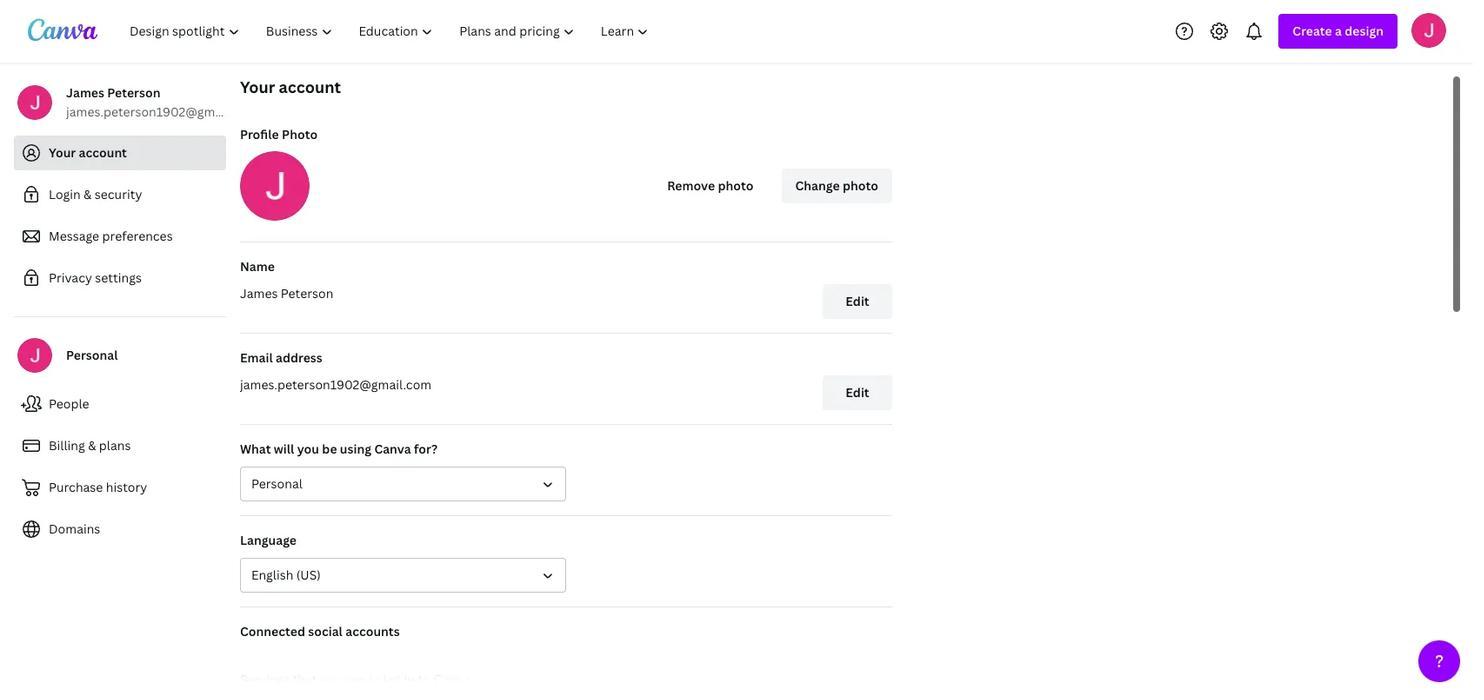 Task type: describe. For each thing, give the bounding box(es) containing it.
billing & plans
[[49, 438, 131, 454]]

your account link
[[14, 136, 226, 171]]

create a design button
[[1279, 14, 1398, 49]]

email
[[240, 350, 273, 366]]

using
[[340, 441, 372, 458]]

james peterson image
[[1412, 13, 1447, 47]]

photo
[[282, 126, 318, 143]]

purchase history
[[49, 479, 147, 496]]

you for will
[[297, 441, 319, 458]]

english
[[251, 567, 294, 584]]

create a design
[[1293, 23, 1384, 39]]

remove photo button
[[654, 169, 768, 204]]

change
[[796, 177, 840, 194]]

james for james peterson
[[240, 285, 278, 302]]

services
[[240, 672, 290, 688]]

accounts
[[346, 624, 400, 640]]

connected social accounts
[[240, 624, 400, 640]]

login & security link
[[14, 177, 226, 212]]

profile
[[240, 126, 279, 143]]

domains link
[[14, 512, 226, 547]]

be
[[322, 441, 337, 458]]

for?
[[414, 441, 438, 458]]

remove
[[668, 177, 715, 194]]

purchase history link
[[14, 471, 226, 506]]

personal inside button
[[251, 476, 303, 492]]

billing & plans link
[[14, 429, 226, 464]]

create
[[1293, 23, 1333, 39]]

you for that
[[320, 672, 342, 688]]

login & security
[[49, 186, 142, 203]]

that
[[293, 672, 317, 688]]

photo for remove photo
[[718, 177, 754, 194]]

privacy settings link
[[14, 261, 226, 296]]

message preferences
[[49, 228, 173, 244]]

domains
[[49, 521, 100, 538]]

name
[[240, 258, 275, 275]]

language
[[240, 532, 297, 549]]

people
[[49, 396, 89, 412]]

privacy
[[49, 270, 92, 286]]

privacy settings
[[49, 270, 142, 286]]

edit for james peterson
[[846, 293, 870, 310]]

0 vertical spatial canva
[[374, 441, 411, 458]]

people link
[[14, 387, 226, 422]]

remove photo
[[668, 177, 754, 194]]

connected
[[240, 624, 305, 640]]

use
[[345, 672, 365, 688]]

edit for james.peterson1902@gmail.com
[[846, 385, 870, 401]]

message preferences link
[[14, 219, 226, 254]]



Task type: vqa. For each thing, say whether or not it's contained in the screenshot.
People "Link"
yes



Task type: locate. For each thing, give the bounding box(es) containing it.
1 vertical spatial edit
[[846, 385, 870, 401]]

photo
[[718, 177, 754, 194], [843, 177, 879, 194]]

photo inside button
[[843, 177, 879, 194]]

0 horizontal spatial your account
[[49, 144, 127, 161]]

what
[[240, 441, 271, 458]]

1 vertical spatial canva
[[434, 672, 470, 688]]

james inside james peterson james.peterson1902@gmail.com
[[66, 84, 104, 101]]

0 vertical spatial james.peterson1902@gmail.com
[[66, 104, 258, 120]]

0 horizontal spatial james
[[66, 84, 104, 101]]

social
[[308, 624, 343, 640]]

james down "name"
[[240, 285, 278, 302]]

edit
[[846, 293, 870, 310], [846, 385, 870, 401]]

email address
[[240, 350, 323, 366]]

& left plans
[[88, 438, 96, 454]]

address
[[276, 350, 323, 366]]

your account up photo
[[240, 77, 341, 97]]

1 vertical spatial your account
[[49, 144, 127, 161]]

peterson for james peterson james.peterson1902@gmail.com
[[107, 84, 160, 101]]

0 horizontal spatial personal
[[66, 347, 118, 364]]

purchase
[[49, 479, 103, 496]]

1 edit from the top
[[846, 293, 870, 310]]

preferences
[[102, 228, 173, 244]]

james peterson james.peterson1902@gmail.com
[[66, 84, 258, 120]]

&
[[84, 186, 92, 203], [88, 438, 96, 454]]

1 horizontal spatial your account
[[240, 77, 341, 97]]

your account
[[240, 77, 341, 97], [49, 144, 127, 161]]

peterson up address on the left of page
[[281, 285, 334, 302]]

Language: English (US) button
[[240, 559, 566, 593]]

james peterson
[[240, 285, 334, 302]]

& right login
[[84, 186, 92, 203]]

canva
[[374, 441, 411, 458], [434, 672, 470, 688]]

your up profile
[[240, 77, 275, 97]]

to
[[368, 672, 381, 688], [418, 672, 431, 688]]

1 horizontal spatial peterson
[[281, 285, 334, 302]]

account
[[279, 77, 341, 97], [79, 144, 127, 161]]

0 horizontal spatial account
[[79, 144, 127, 161]]

message
[[49, 228, 99, 244]]

1 edit button from the top
[[823, 285, 893, 319]]

james.peterson1902@gmail.com up your account link
[[66, 104, 258, 120]]

security
[[95, 186, 142, 203]]

a
[[1336, 23, 1342, 39]]

edit button
[[823, 285, 893, 319], [823, 376, 893, 411]]

billing
[[49, 438, 85, 454]]

0 horizontal spatial your
[[49, 144, 76, 161]]

1 photo from the left
[[718, 177, 754, 194]]

& for login
[[84, 186, 92, 203]]

0 vertical spatial edit button
[[823, 285, 893, 319]]

will
[[274, 441, 294, 458]]

you left be
[[297, 441, 319, 458]]

photo right remove
[[718, 177, 754, 194]]

peterson
[[107, 84, 160, 101], [281, 285, 334, 302]]

to left log
[[368, 672, 381, 688]]

james
[[66, 84, 104, 101], [240, 285, 278, 302]]

1 vertical spatial james
[[240, 285, 278, 302]]

photo inside button
[[718, 177, 754, 194]]

log
[[384, 672, 401, 688]]

0 horizontal spatial to
[[368, 672, 381, 688]]

canva right the in
[[434, 672, 470, 688]]

1 vertical spatial your
[[49, 144, 76, 161]]

1 vertical spatial james.peterson1902@gmail.com
[[240, 377, 432, 393]]

0 horizontal spatial photo
[[718, 177, 754, 194]]

Personal button
[[240, 467, 566, 502]]

settings
[[95, 270, 142, 286]]

your up login
[[49, 144, 76, 161]]

profile photo
[[240, 126, 318, 143]]

1 horizontal spatial canva
[[434, 672, 470, 688]]

photo right change on the right top
[[843, 177, 879, 194]]

0 vertical spatial james
[[66, 84, 104, 101]]

0 vertical spatial personal
[[66, 347, 118, 364]]

2 to from the left
[[418, 672, 431, 688]]

change photo
[[796, 177, 879, 194]]

account up photo
[[279, 77, 341, 97]]

design
[[1345, 23, 1384, 39]]

0 horizontal spatial peterson
[[107, 84, 160, 101]]

history
[[106, 479, 147, 496]]

photo for change photo
[[843, 177, 879, 194]]

2 edit from the top
[[846, 385, 870, 401]]

james.peterson1902@gmail.com
[[66, 104, 258, 120], [240, 377, 432, 393]]

in
[[404, 672, 415, 688]]

2 edit button from the top
[[823, 376, 893, 411]]

0 vertical spatial &
[[84, 186, 92, 203]]

1 vertical spatial personal
[[251, 476, 303, 492]]

you left use
[[320, 672, 342, 688]]

1 vertical spatial edit button
[[823, 376, 893, 411]]

your account up login & security
[[49, 144, 127, 161]]

personal down will
[[251, 476, 303, 492]]

1 vertical spatial &
[[88, 438, 96, 454]]

english (us)
[[251, 567, 321, 584]]

2 photo from the left
[[843, 177, 879, 194]]

1 vertical spatial peterson
[[281, 285, 334, 302]]

account up login & security
[[79, 144, 127, 161]]

services that you use to log in to canva
[[240, 672, 470, 688]]

1 horizontal spatial account
[[279, 77, 341, 97]]

edit button for james.peterson1902@gmail.com
[[823, 376, 893, 411]]

what will you be using canva for?
[[240, 441, 438, 458]]

0 vertical spatial your
[[240, 77, 275, 97]]

1 to from the left
[[368, 672, 381, 688]]

change photo button
[[782, 169, 893, 204]]

1 horizontal spatial your
[[240, 77, 275, 97]]

1 horizontal spatial photo
[[843, 177, 879, 194]]

1 vertical spatial account
[[79, 144, 127, 161]]

(us)
[[296, 567, 321, 584]]

0 vertical spatial your account
[[240, 77, 341, 97]]

peterson inside james peterson james.peterson1902@gmail.com
[[107, 84, 160, 101]]

1 vertical spatial you
[[320, 672, 342, 688]]

peterson up your account link
[[107, 84, 160, 101]]

edit button for james peterson
[[823, 285, 893, 319]]

personal
[[66, 347, 118, 364], [251, 476, 303, 492]]

1 horizontal spatial james
[[240, 285, 278, 302]]

plans
[[99, 438, 131, 454]]

you
[[297, 441, 319, 458], [320, 672, 342, 688]]

james for james peterson james.peterson1902@gmail.com
[[66, 84, 104, 101]]

0 horizontal spatial canva
[[374, 441, 411, 458]]

personal up people at the bottom of the page
[[66, 347, 118, 364]]

0 vertical spatial account
[[279, 77, 341, 97]]

login
[[49, 186, 81, 203]]

your
[[240, 77, 275, 97], [49, 144, 76, 161]]

1 horizontal spatial to
[[418, 672, 431, 688]]

canva left the for?
[[374, 441, 411, 458]]

james.peterson1902@gmail.com down address on the left of page
[[240, 377, 432, 393]]

1 horizontal spatial personal
[[251, 476, 303, 492]]

0 vertical spatial peterson
[[107, 84, 160, 101]]

to right the in
[[418, 672, 431, 688]]

0 vertical spatial edit
[[846, 293, 870, 310]]

0 vertical spatial you
[[297, 441, 319, 458]]

james up your account link
[[66, 84, 104, 101]]

peterson for james peterson
[[281, 285, 334, 302]]

top level navigation element
[[118, 14, 664, 49]]

& for billing
[[88, 438, 96, 454]]



